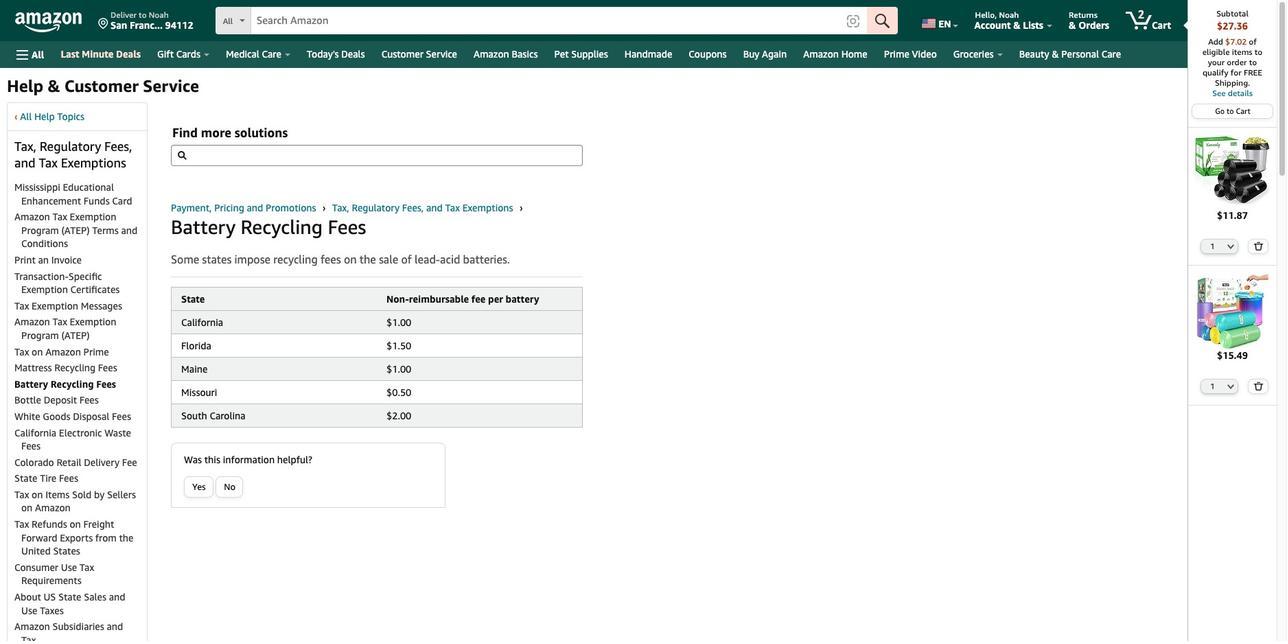 Task type: locate. For each thing, give the bounding box(es) containing it.
0 horizontal spatial deals
[[116, 48, 141, 60]]

0 vertical spatial all
[[223, 16, 233, 26]]

and up mississippi
[[14, 155, 36, 170]]

1 horizontal spatial deals
[[341, 48, 365, 60]]

1 care from the left
[[262, 48, 281, 60]]

2 vertical spatial state
[[58, 591, 81, 603]]

amazon down the tax exemption messages link
[[14, 316, 50, 328]]

1 for $11.87
[[1211, 241, 1215, 250]]

1 vertical spatial prime
[[83, 346, 109, 357]]

1 vertical spatial program
[[21, 330, 59, 341]]

solutions
[[235, 125, 288, 140]]

to right items
[[1255, 47, 1263, 57]]

1 vertical spatial exemptions
[[463, 202, 513, 214]]

prime inside navigation navigation
[[884, 48, 910, 60]]

free
[[1244, 67, 1263, 78]]

amazon down enhancement
[[14, 211, 50, 223]]

service
[[426, 48, 457, 60], [143, 76, 199, 95]]

0 horizontal spatial the
[[119, 532, 134, 544]]

(atep) left terms
[[61, 224, 90, 236]]

$1.00 for maine
[[387, 364, 412, 375]]

all button
[[10, 41, 50, 68]]

& left the orders
[[1069, 19, 1076, 31]]

& up all help topics link
[[48, 76, 60, 95]]

transaction-specific exemption certificates link
[[14, 270, 120, 295]]

service inside customer service link
[[426, 48, 457, 60]]

2 dropdown image from the top
[[1228, 384, 1235, 390]]

1 horizontal spatial of
[[1249, 36, 1257, 47]]

exemptions
[[61, 155, 126, 170], [463, 202, 513, 214]]

care
[[262, 48, 281, 60], [1102, 48, 1121, 60]]

handmade
[[625, 48, 672, 60]]

the left sale
[[360, 253, 376, 266]]

1 vertical spatial battery
[[14, 378, 48, 390]]

delivery
[[84, 456, 120, 468]]

payment,
[[171, 202, 212, 214]]

1 › from the left
[[323, 202, 326, 214]]

state down 'colorado'
[[14, 473, 37, 484]]

1 vertical spatial california
[[14, 427, 56, 438]]

medical care
[[226, 48, 281, 60]]

yes
[[192, 482, 206, 493]]

1 horizontal spatial california
[[181, 317, 223, 328]]

to
[[139, 10, 147, 20], [1255, 47, 1263, 57], [1249, 57, 1257, 67], [1227, 106, 1234, 115]]

exemptions inside tax, regulatory fees, and tax exemptions
[[61, 155, 126, 170]]

tax up mississippi
[[39, 155, 58, 170]]

2 vertical spatial recycling
[[51, 378, 94, 390]]

2 › from the left
[[520, 202, 523, 214]]

pet supplies
[[554, 48, 608, 60]]

2 deals from the left
[[341, 48, 365, 60]]

service inside help & customer service link
[[143, 76, 199, 95]]

0 vertical spatial service
[[426, 48, 457, 60]]

all right ‹
[[20, 111, 32, 122]]

dropdown image
[[1228, 244, 1235, 249], [1228, 384, 1235, 390]]

to right the deliver
[[139, 10, 147, 20]]

fees
[[328, 216, 366, 238], [98, 362, 117, 374], [96, 378, 116, 390], [79, 394, 99, 406], [112, 411, 131, 422], [21, 440, 41, 452], [59, 473, 78, 484]]

dropdown image for $11.87
[[1228, 244, 1235, 249]]

& for help
[[48, 76, 60, 95]]

to right order on the right top of page
[[1249, 57, 1257, 67]]

1
[[1211, 241, 1215, 250], [1211, 382, 1215, 391]]

recycling inside "article"
[[241, 216, 323, 238]]

tax down enhancement
[[52, 211, 67, 223]]

from
[[95, 532, 117, 544]]

care right "medical"
[[262, 48, 281, 60]]

& for beauty
[[1052, 48, 1059, 60]]

help left topics on the left top of the page
[[34, 111, 55, 122]]

1 vertical spatial use
[[21, 605, 37, 616]]

exemption down funds
[[70, 211, 116, 223]]

recycling down tax on amazon prime link
[[54, 362, 95, 374]]

& right beauty
[[1052, 48, 1059, 60]]

None submit
[[867, 7, 898, 34], [1249, 239, 1268, 253], [1249, 380, 1268, 394], [867, 7, 898, 34], [1249, 239, 1268, 253], [1249, 380, 1268, 394]]

1 horizontal spatial care
[[1102, 48, 1121, 60]]

0 vertical spatial use
[[61, 562, 77, 573]]

1 horizontal spatial noah
[[999, 10, 1019, 20]]

1 vertical spatial $1.00
[[387, 364, 412, 375]]

basics
[[512, 48, 538, 60]]

1 vertical spatial service
[[143, 76, 199, 95]]

tax, down ‹
[[14, 139, 36, 154]]

customer right today's deals
[[382, 48, 424, 60]]

for
[[1231, 67, 1242, 78]]

program
[[21, 224, 59, 236], [21, 330, 59, 341]]

1 (atep) from the top
[[61, 224, 90, 236]]

electronic
[[59, 427, 102, 438]]

1 vertical spatial of
[[401, 253, 412, 266]]

add
[[1209, 36, 1224, 47]]

1 dropdown image from the top
[[1228, 244, 1235, 249]]

0 vertical spatial recycling
[[241, 216, 323, 238]]

specific
[[68, 270, 102, 282]]

recycling
[[273, 253, 318, 266]]

and right subsidiaries
[[107, 621, 123, 633]]

prime up mattress recycling fees link
[[83, 346, 109, 357]]

&
[[1014, 19, 1021, 31], [1069, 19, 1076, 31], [1052, 48, 1059, 60], [48, 76, 60, 95]]

1 horizontal spatial cart
[[1236, 106, 1251, 115]]

care right personal
[[1102, 48, 1121, 60]]

was this information helpful?
[[184, 454, 312, 466]]

1 vertical spatial dropdown image
[[1228, 384, 1235, 390]]

and up lead-
[[426, 202, 443, 214]]

Search Amazon text field
[[251, 8, 840, 34]]

1 horizontal spatial ›
[[520, 202, 523, 214]]

1 horizontal spatial use
[[61, 562, 77, 573]]

tax refunds on freight forward exports from the united states link
[[14, 518, 134, 557]]

some
[[171, 253, 199, 266]]

items
[[1232, 47, 1253, 57]]

amazon up mattress recycling fees link
[[45, 346, 81, 357]]

some states impose recycling fees on the sale of lead-acid batteries.
[[171, 253, 510, 266]]

tax, right promotions
[[332, 202, 349, 214]]

1 deals from the left
[[116, 48, 141, 60]]

0 vertical spatial fees,
[[104, 139, 132, 154]]

1 vertical spatial (atep)
[[61, 330, 90, 341]]

all left last
[[32, 48, 44, 60]]

account
[[975, 19, 1011, 31]]

print
[[14, 254, 36, 266]]

on
[[344, 253, 357, 266], [32, 346, 43, 357], [32, 489, 43, 500], [21, 502, 33, 514], [70, 518, 81, 530]]

franc...
[[130, 19, 163, 31]]

0 vertical spatial cart
[[1152, 19, 1171, 31]]

1 $1.00 from the top
[[387, 317, 412, 328]]

recycling
[[241, 216, 323, 238], [54, 362, 95, 374], [51, 378, 94, 390]]

$1.00 for california
[[387, 317, 412, 328]]

0 horizontal spatial california
[[14, 427, 56, 438]]

0 horizontal spatial ›
[[323, 202, 326, 214]]

florida
[[181, 340, 211, 352]]

us
[[44, 591, 56, 603]]

exemption down messages at the left of the page
[[70, 316, 116, 328]]

battery inside "article"
[[171, 216, 236, 238]]

gift cards link
[[149, 45, 218, 64]]

carolina
[[210, 410, 246, 422]]

0 vertical spatial the
[[360, 253, 376, 266]]

conditions
[[21, 238, 68, 250]]

Find more solutions search field
[[171, 145, 583, 166]]

0 vertical spatial (atep)
[[61, 224, 90, 236]]

card
[[112, 195, 132, 206]]

0 horizontal spatial state
[[14, 473, 37, 484]]

0 vertical spatial tax,
[[14, 139, 36, 154]]

1 horizontal spatial regulatory
[[352, 202, 400, 214]]

buy
[[743, 48, 760, 60]]

0 vertical spatial dropdown image
[[1228, 244, 1235, 249]]

2 care from the left
[[1102, 48, 1121, 60]]

1.2 gallon/330pcs strong trash bags colorful clear garbage bags by teivio, bathroom trash can bin liners, small plastic bags for home office kitchen, multicolor image
[[1195, 274, 1271, 349]]

$1.00 down $1.50
[[387, 364, 412, 375]]

battery down mattress
[[14, 378, 48, 390]]

0 horizontal spatial noah
[[149, 10, 169, 20]]

white
[[14, 411, 40, 422]]

& left lists in the right top of the page
[[1014, 19, 1021, 31]]

recycling down promotions
[[241, 216, 323, 238]]

california up "florida"
[[181, 317, 223, 328]]

en
[[939, 18, 951, 30]]

0 vertical spatial prime
[[884, 48, 910, 60]]

cart right '2'
[[1152, 19, 1171, 31]]

service down the gift
[[143, 76, 199, 95]]

help down all button
[[7, 76, 43, 95]]

battery recycling fees article
[[171, 215, 583, 428]]

1 vertical spatial the
[[119, 532, 134, 544]]

1 vertical spatial tax,
[[332, 202, 349, 214]]

state
[[181, 293, 205, 305], [14, 473, 37, 484], [58, 591, 81, 603]]

fees, inside tax, regulatory fees, and tax exemptions
[[104, 139, 132, 154]]

dropdown image for $15.49
[[1228, 384, 1235, 390]]

customer down last minute deals link
[[64, 76, 139, 95]]

0 vertical spatial program
[[21, 224, 59, 236]]

see
[[1213, 88, 1226, 98]]

$1.00 up $1.50
[[387, 317, 412, 328]]

2 horizontal spatial state
[[181, 293, 205, 305]]

of inside the of eligible items to your order to qualify for free shipping.
[[1249, 36, 1257, 47]]

94112‌
[[165, 19, 193, 31]]

use down about
[[21, 605, 37, 616]]

0 horizontal spatial of
[[401, 253, 412, 266]]

0 vertical spatial exemptions
[[61, 155, 126, 170]]

no
[[224, 482, 236, 493]]

1 vertical spatial 1
[[1211, 382, 1215, 391]]

state down some
[[181, 293, 205, 305]]

sale
[[379, 253, 398, 266]]

0 horizontal spatial battery
[[14, 378, 48, 390]]

0 vertical spatial 1
[[1211, 241, 1215, 250]]

1 horizontal spatial prime
[[884, 48, 910, 60]]

0 horizontal spatial customer
[[64, 76, 139, 95]]

1 horizontal spatial battery
[[171, 216, 236, 238]]

dropdown image left delete image
[[1228, 384, 1235, 390]]

help & customer service link
[[7, 76, 199, 100]]

amazon image
[[15, 12, 82, 33]]

$15.49
[[1217, 350, 1248, 361]]

exemption down transaction-
[[21, 284, 68, 295]]

program up "conditions"
[[21, 224, 59, 236]]

& for returns
[[1069, 19, 1076, 31]]

0 horizontal spatial prime
[[83, 346, 109, 357]]

prime left video
[[884, 48, 910, 60]]

hello, noah
[[975, 10, 1019, 20]]

beauty & personal care link
[[1011, 45, 1130, 64]]

recycling down mattress recycling fees link
[[51, 378, 94, 390]]

mississippi
[[14, 181, 60, 193]]

exemptions up educational at top
[[61, 155, 126, 170]]

of right the $7.02
[[1249, 36, 1257, 47]]

1 vertical spatial fees,
[[402, 202, 424, 214]]

0 horizontal spatial exemptions
[[61, 155, 126, 170]]

all
[[223, 16, 233, 26], [32, 48, 44, 60], [20, 111, 32, 122]]

use
[[61, 562, 77, 573], [21, 605, 37, 616]]

& for account
[[1014, 19, 1021, 31]]

1 vertical spatial all
[[32, 48, 44, 60]]

1 left delete image
[[1211, 382, 1215, 391]]

1 horizontal spatial service
[[426, 48, 457, 60]]

1 1 from the top
[[1211, 241, 1215, 250]]

deals down san at top left
[[116, 48, 141, 60]]

exemption up amazon tax exemption program (atep) link
[[32, 300, 78, 312]]

2 $1.00 from the top
[[387, 364, 412, 375]]

0 vertical spatial battery
[[171, 216, 236, 238]]

0 horizontal spatial cart
[[1152, 19, 1171, 31]]

$27.36
[[1217, 20, 1248, 32]]

0 vertical spatial of
[[1249, 36, 1257, 47]]

invoice
[[51, 254, 82, 266]]

1 horizontal spatial fees,
[[402, 202, 424, 214]]

$11.87
[[1217, 209, 1248, 221]]

to right go
[[1227, 106, 1234, 115]]

all up "medical"
[[223, 16, 233, 26]]

use down states on the bottom of page
[[61, 562, 77, 573]]

(atep) up tax on amazon prime link
[[61, 330, 90, 341]]

1 noah from the left
[[149, 10, 169, 20]]

2 1 from the top
[[1211, 382, 1215, 391]]

of eligible items to your order to qualify for free shipping.
[[1203, 36, 1263, 88]]

account & lists
[[975, 19, 1044, 31]]

0 horizontal spatial fees,
[[104, 139, 132, 154]]

regulatory down find more solutions search field
[[352, 202, 400, 214]]

cart down details
[[1236, 106, 1251, 115]]

california down white
[[14, 427, 56, 438]]

(atep)
[[61, 224, 90, 236], [61, 330, 90, 341]]

1 horizontal spatial state
[[58, 591, 81, 603]]

dropdown image left delete icon in the top of the page
[[1228, 244, 1235, 249]]

deliver
[[111, 10, 137, 20]]

0 horizontal spatial service
[[143, 76, 199, 95]]

All search field
[[215, 7, 898, 36]]

of right sale
[[401, 253, 412, 266]]

delete image
[[1254, 382, 1264, 391]]

and up battery recycling fees
[[247, 202, 263, 214]]

0 horizontal spatial care
[[262, 48, 281, 60]]

qualify
[[1203, 67, 1229, 78]]

and right sales
[[109, 591, 125, 603]]

lead-
[[415, 253, 440, 266]]

prime
[[884, 48, 910, 60], [83, 346, 109, 357]]

program up tax on amazon prime link
[[21, 330, 59, 341]]

tax, regulatory fees, and tax exemptions
[[14, 139, 132, 170]]

0 vertical spatial california
[[181, 317, 223, 328]]

1 vertical spatial state
[[14, 473, 37, 484]]

regulatory down topics on the left top of the page
[[40, 139, 101, 154]]

noah right the deliver
[[149, 10, 169, 20]]

0 vertical spatial regulatory
[[40, 139, 101, 154]]

0 vertical spatial $1.00
[[387, 317, 412, 328]]

1 horizontal spatial exemptions
[[463, 202, 513, 214]]

reimbursable
[[409, 293, 469, 305]]

state right us
[[58, 591, 81, 603]]

1 horizontal spatial the
[[360, 253, 376, 266]]

cart inside go to cart 'link'
[[1236, 106, 1251, 115]]

& inside the returns & orders
[[1069, 19, 1076, 31]]

1 vertical spatial recycling
[[54, 362, 95, 374]]

fees, up lead-
[[402, 202, 424, 214]]

the right the from
[[119, 532, 134, 544]]

tax down states on the bottom of page
[[79, 562, 94, 573]]

navigation navigation
[[0, 0, 1278, 641]]

1 horizontal spatial customer
[[382, 48, 424, 60]]

0 vertical spatial customer
[[382, 48, 424, 60]]

0 horizontal spatial tax,
[[14, 139, 36, 154]]

0 vertical spatial state
[[181, 293, 205, 305]]

on right fees
[[344, 253, 357, 266]]

maine
[[181, 364, 208, 375]]

tax down about
[[21, 634, 36, 641]]

noah right hello,
[[999, 10, 1019, 20]]

to inside deliver to noah san franc... 94112‌
[[139, 10, 147, 20]]

all inside button
[[32, 48, 44, 60]]

california inside battery recycling fees "article"
[[181, 317, 223, 328]]

deals right today's
[[341, 48, 365, 60]]

fees, up educational at top
[[104, 139, 132, 154]]

1 left delete icon in the top of the page
[[1211, 241, 1215, 250]]

1 vertical spatial cart
[[1236, 106, 1251, 115]]

Yes submit
[[185, 477, 213, 497]]

0 horizontal spatial regulatory
[[40, 139, 101, 154]]

california
[[181, 317, 223, 328], [14, 427, 56, 438]]

battery down payment,
[[171, 216, 236, 238]]

of inside battery recycling fees "article"
[[401, 253, 412, 266]]

orders
[[1079, 19, 1110, 31]]

exemptions up batteries.
[[463, 202, 513, 214]]

pricing
[[214, 202, 244, 214]]

service left amazon basics
[[426, 48, 457, 60]]

0 vertical spatial help
[[7, 76, 43, 95]]



Task type: describe. For each thing, give the bounding box(es) containing it.
mississippi educational enhancement funds card amazon tax exemption program (atep) terms and conditions print an invoice transaction-specific exemption certificates tax exemption messages amazon tax exemption program (atep) tax on amazon prime mattress recycling fees battery recycling fees bottle deposit fees white goods disposal fees california electronic waste fees colorado retail delivery fee state tire fees tax on items sold by sellers on amazon tax refunds on freight forward exports from the united states consumer use tax requirements about us state sales and use taxes amazon subsidiaries and tax
[[14, 181, 138, 641]]

amazon left home
[[804, 48, 839, 60]]

on up refunds
[[21, 502, 33, 514]]

educational
[[63, 181, 114, 193]]

tax, regulatory fees, and tax exemptions link
[[332, 202, 516, 214]]

consumer
[[14, 562, 58, 573]]

go
[[1216, 106, 1225, 115]]

go to cart link
[[1193, 104, 1273, 118]]

mississippi educational enhancement funds card link
[[14, 181, 132, 206]]

tax exemption messages link
[[14, 300, 122, 312]]

on inside battery recycling fees "article"
[[344, 253, 357, 266]]

amazon tax exemption program (atep) terms and conditions link
[[14, 211, 138, 250]]

en link
[[914, 3, 964, 38]]

hommaly 1.2 gallon 240 pcs small black trash bags, strong garbage bags, bathroom trash can bin liners unscented, mini plastic bags for office, waste basket liner, fit 3,4.5,6 liters, 0.5,0.8,1,1.2 gal image
[[1195, 133, 1271, 208]]

print an invoice link
[[14, 254, 82, 266]]

returns & orders
[[1069, 10, 1110, 31]]

amazon home link
[[795, 45, 876, 64]]

pet
[[554, 48, 569, 60]]

sales
[[84, 591, 106, 603]]

terms
[[92, 224, 119, 236]]

the inside mississippi educational enhancement funds card amazon tax exemption program (atep) terms and conditions print an invoice transaction-specific exemption certificates tax exemption messages amazon tax exemption program (atep) tax on amazon prime mattress recycling fees battery recycling fees bottle deposit fees white goods disposal fees california electronic waste fees colorado retail delivery fee state tire fees tax on items sold by sellers on amazon tax refunds on freight forward exports from the united states consumer use tax requirements about us state sales and use taxes amazon subsidiaries and tax
[[119, 532, 134, 544]]

to inside 'link'
[[1227, 106, 1234, 115]]

supplies
[[571, 48, 608, 60]]

more
[[201, 125, 231, 140]]

customer service
[[382, 48, 457, 60]]

on up "exports"
[[70, 518, 81, 530]]

certificates
[[70, 284, 120, 295]]

2 program from the top
[[21, 330, 59, 341]]

last minute deals
[[61, 48, 141, 60]]

cards
[[176, 48, 200, 60]]

2 vertical spatial all
[[20, 111, 32, 122]]

state inside battery recycling fees "article"
[[181, 293, 205, 305]]

fee
[[472, 293, 486, 305]]

state tire fees link
[[14, 473, 78, 484]]

noah inside deliver to noah san franc... 94112‌
[[149, 10, 169, 20]]

again
[[762, 48, 787, 60]]

order
[[1227, 57, 1247, 67]]

sellers
[[107, 489, 136, 500]]

information
[[223, 454, 275, 466]]

video
[[912, 48, 937, 60]]

details
[[1228, 88, 1253, 98]]

tax up mattress
[[14, 346, 29, 357]]

items
[[45, 489, 70, 500]]

prime inside mississippi educational enhancement funds card amazon tax exemption program (atep) terms and conditions print an invoice transaction-specific exemption certificates tax exemption messages amazon tax exemption program (atep) tax on amazon prime mattress recycling fees battery recycling fees bottle deposit fees white goods disposal fees california electronic waste fees colorado retail delivery fee state tire fees tax on items sold by sellers on amazon tax refunds on freight forward exports from the united states consumer use tax requirements about us state sales and use taxes amazon subsidiaries and tax
[[83, 346, 109, 357]]

by
[[94, 489, 105, 500]]

tax, inside tax, regulatory fees, and tax exemptions
[[14, 139, 36, 154]]

tire
[[40, 473, 56, 484]]

2 noah from the left
[[999, 10, 1019, 20]]

search image
[[178, 151, 187, 160]]

on down the state tire fees link
[[32, 489, 43, 500]]

tax inside tax, regulatory fees, and tax exemptions
[[39, 155, 58, 170]]

helpful?
[[277, 454, 312, 466]]

returns
[[1069, 10, 1098, 20]]

delete image
[[1254, 241, 1264, 250]]

was
[[184, 454, 202, 466]]

an
[[38, 254, 49, 266]]

and right terms
[[121, 224, 138, 236]]

about us state sales and use taxes link
[[14, 591, 125, 616]]

shipping.
[[1215, 78, 1250, 88]]

san
[[111, 19, 127, 31]]

tax up acid
[[445, 202, 460, 214]]

today's deals
[[307, 48, 365, 60]]

1 horizontal spatial tax,
[[332, 202, 349, 214]]

bottle deposit fees link
[[14, 394, 99, 406]]

regulatory inside tax, regulatory fees, and tax exemptions
[[40, 139, 101, 154]]

handmade link
[[616, 45, 681, 64]]

freight
[[83, 518, 114, 530]]

prime video
[[884, 48, 937, 60]]

1 vertical spatial regulatory
[[352, 202, 400, 214]]

go to cart
[[1216, 106, 1251, 115]]

subsidiaries
[[52, 621, 104, 633]]

forward
[[21, 532, 57, 544]]

sold
[[72, 489, 92, 500]]

tax on amazon prime link
[[14, 346, 109, 357]]

0 horizontal spatial use
[[21, 605, 37, 616]]

fees inside "article"
[[328, 216, 366, 238]]

buy again
[[743, 48, 787, 60]]

1 vertical spatial customer
[[64, 76, 139, 95]]

enhancement
[[21, 195, 81, 206]]

payment, pricing and promotions › tax, regulatory fees, and tax exemptions ›
[[171, 202, 525, 214]]

home
[[842, 48, 868, 60]]

2 (atep) from the top
[[61, 330, 90, 341]]

customer service link
[[373, 45, 466, 64]]

california electronic waste fees link
[[14, 427, 131, 452]]

mattress
[[14, 362, 52, 374]]

beauty
[[1019, 48, 1050, 60]]

amazon down items
[[35, 502, 71, 514]]

mattress recycling fees link
[[14, 362, 117, 374]]

1 for $15.49
[[1211, 382, 1215, 391]]

last
[[61, 48, 79, 60]]

buy again link
[[735, 45, 795, 64]]

amazon left basics on the top
[[474, 48, 509, 60]]

‹
[[14, 111, 18, 122]]

the inside battery recycling fees "article"
[[360, 253, 376, 266]]

No submit
[[217, 477, 242, 497]]

states
[[202, 253, 232, 266]]

tax down the state tire fees link
[[14, 489, 29, 500]]

batteries.
[[463, 253, 510, 266]]

waste
[[104, 427, 131, 438]]

topics
[[57, 111, 85, 122]]

amazon basics link
[[466, 45, 546, 64]]

tax up forward on the bottom of page
[[14, 518, 29, 530]]

non-reimbursable fee per battery
[[387, 293, 539, 305]]

amazon down taxes
[[14, 621, 50, 633]]

all help topics link
[[20, 111, 85, 122]]

all inside search field
[[223, 16, 233, 26]]

medical
[[226, 48, 259, 60]]

deliver to noah san franc... 94112‌
[[111, 10, 193, 31]]

tax down transaction-
[[14, 300, 29, 312]]

bottle
[[14, 394, 41, 406]]

fees
[[321, 253, 341, 266]]

prime video link
[[876, 45, 945, 64]]

disposal
[[73, 411, 109, 422]]

non-
[[387, 293, 409, 305]]

payment, pricing and promotions link
[[171, 202, 319, 214]]

$2.00
[[387, 410, 412, 422]]

tax down the tax exemption messages link
[[52, 316, 67, 328]]

on up mattress
[[32, 346, 43, 357]]

customer inside navigation navigation
[[382, 48, 424, 60]]

battery inside mississippi educational enhancement funds card amazon tax exemption program (atep) terms and conditions print an invoice transaction-specific exemption certificates tax exemption messages amazon tax exemption program (atep) tax on amazon prime mattress recycling fees battery recycling fees bottle deposit fees white goods disposal fees california electronic waste fees colorado retail delivery fee state tire fees tax on items sold by sellers on amazon tax refunds on freight forward exports from the united states consumer use tax requirements about us state sales and use taxes amazon subsidiaries and tax
[[14, 378, 48, 390]]

and inside tax, regulatory fees, and tax exemptions
[[14, 155, 36, 170]]

1 program from the top
[[21, 224, 59, 236]]

california inside mississippi educational enhancement funds card amazon tax exemption program (atep) terms and conditions print an invoice transaction-specific exemption certificates tax exemption messages amazon tax exemption program (atep) tax on amazon prime mattress recycling fees battery recycling fees bottle deposit fees white goods disposal fees california electronic waste fees colorado retail delivery fee state tire fees tax on items sold by sellers on amazon tax refunds on freight forward exports from the united states consumer use tax requirements about us state sales and use taxes amazon subsidiaries and tax
[[14, 427, 56, 438]]

eligible
[[1203, 47, 1230, 57]]

1 vertical spatial help
[[34, 111, 55, 122]]

battery
[[506, 293, 539, 305]]

exports
[[60, 532, 93, 544]]

medical care link
[[218, 45, 299, 64]]



Task type: vqa. For each thing, say whether or not it's contained in the screenshot.


